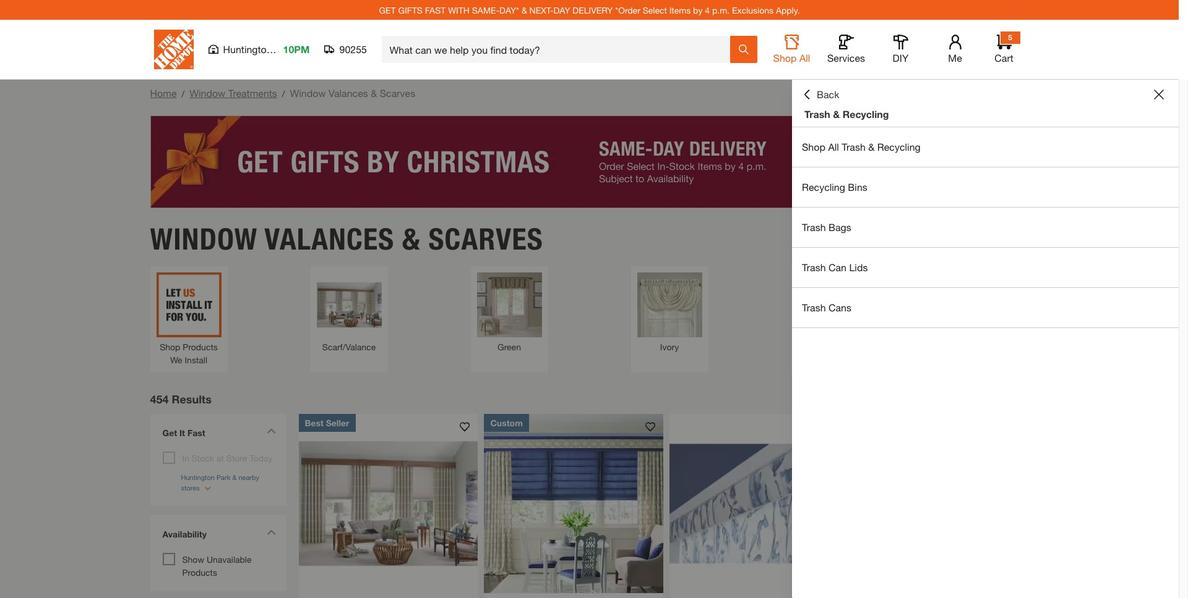 Task type: vqa. For each thing, say whether or not it's contained in the screenshot.
the middle Recycling
yes



Task type: locate. For each thing, give the bounding box(es) containing it.
select
[[643, 5, 667, 15]]

all down trash & recycling
[[828, 141, 839, 153]]

10pm
[[283, 43, 310, 55]]

all inside menu
[[828, 141, 839, 153]]

all inside button
[[799, 52, 810, 64]]

sponsored banner image
[[150, 116, 1029, 209]]

shop products we install
[[160, 342, 218, 365]]

shop up recycling bins
[[802, 141, 825, 153]]

scarves
[[380, 87, 415, 99], [428, 221, 543, 257]]

all up back button
[[799, 52, 810, 64]]

back button
[[802, 88, 839, 101]]

install
[[185, 355, 207, 365]]

trash cans link
[[792, 288, 1179, 328]]

shop inside button
[[773, 52, 797, 64]]

What can we help you find today? search field
[[390, 37, 729, 62]]

/ right treatments
[[282, 88, 285, 99]]

trash left bags
[[802, 222, 826, 233]]

trash left "cans"
[[802, 302, 826, 314]]

1 horizontal spatial scarves
[[428, 221, 543, 257]]

0 horizontal spatial /
[[182, 88, 184, 99]]

0 vertical spatial scarves
[[380, 87, 415, 99]]

availability link
[[156, 522, 280, 550]]

valances
[[329, 87, 368, 99], [264, 221, 394, 257]]

trash down back button
[[804, 108, 830, 120]]

rod pocket valance image
[[958, 273, 1023, 338]]

delivery
[[573, 5, 613, 15]]

1 vertical spatial all
[[828, 141, 839, 153]]

menu
[[792, 127, 1179, 329]]

me
[[948, 52, 962, 64]]

custom
[[490, 418, 523, 429]]

feedback link image
[[1171, 209, 1188, 276]]

1 horizontal spatial all
[[828, 141, 839, 153]]

recycling
[[843, 108, 889, 120], [877, 141, 921, 153], [802, 181, 845, 193]]

recycling down trash & recycling
[[877, 141, 921, 153]]

window
[[189, 87, 225, 99], [290, 87, 326, 99], [150, 221, 258, 257]]

me button
[[935, 35, 975, 64]]

services
[[827, 52, 865, 64]]

recycling left bins
[[802, 181, 845, 193]]

back
[[817, 88, 839, 100]]

products
[[183, 342, 218, 352], [182, 568, 217, 578]]

0 vertical spatial all
[[799, 52, 810, 64]]

in
[[182, 453, 189, 464]]

trash for trash bags
[[802, 222, 826, 233]]

recycling up shop all trash & recycling
[[843, 108, 889, 120]]

shop all trash & recycling
[[802, 141, 921, 153]]

shop
[[773, 52, 797, 64], [802, 141, 825, 153], [160, 342, 180, 352]]

0 horizontal spatial all
[[799, 52, 810, 64]]

trash bags
[[802, 222, 851, 233]]

trash bags link
[[792, 208, 1179, 248]]

0 vertical spatial shop
[[773, 52, 797, 64]]

shop down apply.
[[773, 52, 797, 64]]

trash for trash cans
[[802, 302, 826, 314]]

0 horizontal spatial shop
[[160, 342, 180, 352]]

/ right home link
[[182, 88, 184, 99]]

all
[[799, 52, 810, 64], [828, 141, 839, 153]]

cart 5
[[995, 33, 1013, 64]]

in stock at store today link
[[182, 453, 273, 464]]

menu containing shop all trash & recycling
[[792, 127, 1179, 329]]

shop inside menu
[[802, 141, 825, 153]]

results
[[172, 393, 212, 406]]

home / window treatments / window valances & scarves
[[150, 87, 415, 99]]

green link
[[477, 273, 542, 354]]

trash left can
[[802, 262, 826, 274]]

all for shop all trash & recycling
[[828, 141, 839, 153]]

trash cans
[[802, 302, 851, 314]]

shop inside shop products we install
[[160, 342, 180, 352]]

products up install
[[183, 342, 218, 352]]

scarf/valance link
[[317, 273, 381, 354]]

0 vertical spatial products
[[183, 342, 218, 352]]

same-
[[472, 5, 499, 15]]

at
[[217, 453, 224, 464]]

home
[[150, 87, 177, 99]]

&
[[522, 5, 527, 15], [371, 87, 377, 99], [833, 108, 840, 120], [868, 141, 875, 153], [402, 221, 421, 257]]

products down show
[[182, 568, 217, 578]]

cans
[[829, 302, 851, 314]]

get
[[162, 428, 177, 438]]

products inside the show unavailable products
[[182, 568, 217, 578]]

seller
[[326, 418, 349, 429]]

ivory
[[660, 342, 679, 352]]

shop for shop products we install
[[160, 342, 180, 352]]

drawer close image
[[1154, 90, 1164, 100]]

gifts
[[398, 5, 423, 15]]

fast
[[187, 428, 205, 438]]

2 horizontal spatial shop
[[802, 141, 825, 153]]

1 vertical spatial shop
[[802, 141, 825, 153]]

green image
[[477, 273, 542, 338]]

0 vertical spatial valances
[[329, 87, 368, 99]]

trash
[[804, 108, 830, 120], [842, 141, 866, 153], [802, 222, 826, 233], [802, 262, 826, 274], [802, 302, 826, 314]]

1 vertical spatial products
[[182, 568, 217, 578]]

p.m.
[[712, 5, 730, 15]]

1 horizontal spatial /
[[282, 88, 285, 99]]

/
[[182, 88, 184, 99], [282, 88, 285, 99]]

trash can lids link
[[792, 248, 1179, 288]]

*order
[[615, 5, 640, 15]]

day
[[554, 5, 570, 15]]

get gifts fast with same-day* & next-day delivery *order select items by 4 p.m. exclusions apply.
[[379, 5, 800, 15]]

diy
[[893, 52, 909, 64]]

huntington
[[223, 43, 272, 55]]

bags
[[829, 222, 851, 233]]

best
[[305, 418, 324, 429]]

trash & recycling
[[804, 108, 889, 120]]

ivory image
[[637, 273, 702, 338]]

shop up we
[[160, 342, 180, 352]]

trash can lids
[[802, 262, 868, 274]]

2 vertical spatial shop
[[160, 342, 180, 352]]

1 horizontal spatial shop
[[773, 52, 797, 64]]



Task type: describe. For each thing, give the bounding box(es) containing it.
trash down trash & recycling
[[842, 141, 866, 153]]

4
[[705, 5, 710, 15]]

store
[[226, 453, 247, 464]]

window valances & scarves
[[150, 221, 543, 257]]

scarf/valance
[[322, 342, 376, 352]]

we
[[170, 355, 182, 365]]

fast
[[425, 5, 446, 15]]

ivory link
[[637, 273, 702, 354]]

fabric cornice image
[[484, 414, 664, 594]]

best seller
[[305, 418, 349, 429]]

day*
[[499, 5, 519, 15]]

1 vertical spatial recycling
[[877, 141, 921, 153]]

shop all button
[[772, 35, 812, 64]]

5
[[1008, 33, 1012, 42]]

show unavailable products link
[[182, 555, 252, 578]]

2 / from the left
[[282, 88, 285, 99]]

with
[[448, 5, 470, 15]]

availability
[[162, 529, 207, 540]]

1 / from the left
[[182, 88, 184, 99]]

2 vertical spatial recycling
[[802, 181, 845, 193]]

unavailable
[[207, 555, 252, 565]]

get it fast
[[162, 428, 205, 438]]

items
[[669, 5, 691, 15]]

recycling bins
[[802, 181, 867, 193]]

diy button
[[881, 35, 920, 64]]

scarf/valance image
[[317, 273, 381, 338]]

shop for shop all trash & recycling
[[802, 141, 825, 153]]

green
[[498, 342, 521, 352]]

services button
[[826, 35, 866, 64]]

stock
[[192, 453, 214, 464]]

by
[[693, 5, 703, 15]]

1 vertical spatial valances
[[264, 221, 394, 257]]

contour valance only image
[[670, 414, 849, 594]]

0 horizontal spatial scarves
[[380, 87, 415, 99]]

treatments
[[228, 87, 277, 99]]

today
[[249, 453, 273, 464]]

0 vertical spatial recycling
[[843, 108, 889, 120]]

lids
[[849, 262, 868, 274]]

huntington park
[[223, 43, 295, 55]]

trash for trash & recycling
[[804, 108, 830, 120]]

home link
[[150, 87, 177, 99]]

90255
[[339, 43, 367, 55]]

recycling bins link
[[792, 168, 1179, 207]]

shop products we install image
[[156, 273, 221, 338]]

bins
[[848, 181, 867, 193]]

park
[[275, 43, 295, 55]]

& inside menu
[[868, 141, 875, 153]]

454 results
[[150, 393, 212, 406]]

shop all
[[773, 52, 810, 64]]

get
[[379, 5, 396, 15]]

can
[[829, 262, 847, 274]]

in stock at store today
[[182, 453, 273, 464]]

exclusions
[[732, 5, 774, 15]]

apply.
[[776, 5, 800, 15]]

the home depot logo image
[[154, 30, 193, 69]]

get it fast link
[[156, 420, 280, 449]]

next-
[[529, 5, 554, 15]]

shop products we install link
[[156, 273, 221, 367]]

cart
[[995, 52, 1013, 64]]

trash for trash can lids
[[802, 262, 826, 274]]

wood cornice image
[[299, 414, 478, 594]]

shop for shop all
[[773, 52, 797, 64]]

window treatments link
[[189, 87, 277, 99]]

it
[[179, 428, 185, 438]]

show unavailable products
[[182, 555, 252, 578]]

multi colored image
[[797, 273, 862, 338]]

products inside shop products we install
[[183, 342, 218, 352]]

90255 button
[[325, 43, 367, 56]]

show
[[182, 555, 204, 565]]

1 vertical spatial scarves
[[428, 221, 543, 257]]

all for shop all
[[799, 52, 810, 64]]

454
[[150, 393, 169, 406]]

shop all trash & recycling link
[[792, 127, 1179, 167]]



